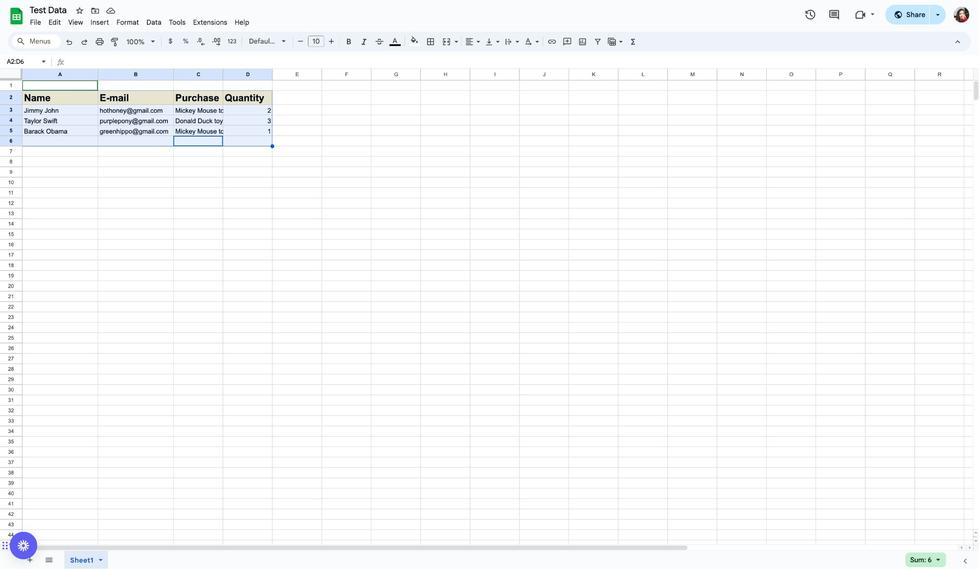 Task type: describe. For each thing, give the bounding box(es) containing it.
share. anyone with the link. anyone who has the link can access. no sign-in required. image
[[894, 10, 903, 19]]

strikethrough (⌘+shift+x) image
[[375, 37, 384, 47]]

increase decimal places image
[[211, 37, 221, 47]]

increase font size (⌘+shift+period) image
[[327, 36, 336, 46]]

document status: saved to drive. image
[[106, 6, 116, 16]]

none text field inside name box (⌘ + j) element
[[4, 57, 40, 66]]

name box (⌘ + j) element
[[3, 56, 48, 68]]

last edit was 3 minutes ago image
[[805, 9, 816, 20]]

3 toolbar from the left
[[118, 551, 120, 569]]

quick sharing actions image
[[936, 14, 940, 29]]

print (⌘p) image
[[95, 37, 104, 47]]

Star checkbox
[[73, 4, 86, 18]]

show all comments image
[[829, 9, 840, 21]]

add sheet image
[[25, 555, 34, 564]]

borders image
[[425, 34, 436, 48]]

7 menu item from the left
[[165, 17, 189, 28]]

sheets home image
[[8, 7, 25, 25]]

1 vertical spatial move image
[[5, 540, 8, 552]]

merge cells image
[[442, 37, 451, 47]]

6 menu item from the left
[[143, 17, 165, 28]]

decrease decimal places image
[[196, 37, 206, 47]]

Zoom field
[[123, 35, 159, 49]]

3 menu item from the left
[[65, 17, 87, 28]]



Task type: vqa. For each thing, say whether or not it's contained in the screenshot.
Functions icon
yes



Task type: locate. For each thing, give the bounding box(es) containing it.
text color image
[[390, 34, 401, 46]]

Font size text field
[[308, 35, 324, 47]]

2 toolbar from the left
[[61, 551, 116, 569]]

fill color image
[[409, 34, 420, 46]]

1 toolbar from the left
[[20, 551, 60, 569]]

functions image
[[628, 34, 639, 48]]

list box
[[906, 553, 946, 567]]

5 menu item from the left
[[113, 17, 143, 28]]

move image left document status: saved to drive. "image"
[[90, 6, 100, 16]]

8 menu item from the left
[[189, 17, 231, 28]]

decrease font size (⌘+shift+comma) image
[[296, 36, 306, 46]]

bold (⌘b) image
[[344, 37, 354, 47]]

None text field
[[69, 56, 979, 69]]

Rename text field
[[26, 4, 72, 15]]

italic (⌘i) image
[[359, 37, 369, 47]]

paint format image
[[110, 37, 120, 47]]

1 horizontal spatial move image
[[90, 6, 100, 16]]

Zoom text field
[[124, 35, 148, 49]]

menu bar
[[26, 13, 253, 29]]

option
[[910, 555, 932, 565]]

2 horizontal spatial toolbar
[[118, 551, 120, 569]]

select merge type image
[[452, 35, 458, 38]]

Font size field
[[308, 35, 329, 48]]

menu bar banner
[[0, 0, 979, 569]]

font list. default (arial) selected. option
[[249, 34, 276, 48]]

0 horizontal spatial move image
[[5, 540, 8, 552]]

record a loom image
[[18, 540, 29, 552]]

9 menu item from the left
[[231, 17, 253, 28]]

menu item
[[26, 17, 45, 28], [45, 17, 65, 28], [65, 17, 87, 28], [87, 17, 113, 28], [113, 17, 143, 28], [143, 17, 165, 28], [165, 17, 189, 28], [189, 17, 231, 28], [231, 17, 253, 28]]

None text field
[[4, 57, 40, 66]]

move image left record a loom image
[[5, 540, 8, 552]]

4 menu item from the left
[[87, 17, 113, 28]]

0 horizontal spatial toolbar
[[20, 551, 60, 569]]

menu bar inside menu bar banner
[[26, 13, 253, 29]]

Menus field
[[12, 34, 61, 48]]

application
[[0, 0, 979, 569]]

2 menu item from the left
[[45, 17, 65, 28]]

insert chart image
[[578, 37, 588, 47]]

1 horizontal spatial toolbar
[[61, 551, 116, 569]]

undo (⌘z) image
[[64, 37, 74, 47]]

all sheets image
[[41, 552, 57, 568]]

insert link (⌘k) image
[[547, 37, 557, 47]]

0 vertical spatial move image
[[90, 6, 100, 16]]

move image
[[1, 540, 5, 552]]

main toolbar
[[61, 34, 641, 50]]

hide the menus (ctrl+shift+f) image
[[953, 37, 963, 47]]

move image
[[90, 6, 100, 16], [5, 540, 8, 552]]

toolbar
[[20, 551, 60, 569], [61, 551, 116, 569], [118, 551, 120, 569]]

insert comment (⌘+option+m) image
[[563, 37, 572, 47]]

redo (⌘y) image
[[79, 37, 89, 47]]

1 menu item from the left
[[26, 17, 45, 28]]

create a filter image
[[593, 37, 603, 47]]

star image
[[75, 6, 85, 16]]



